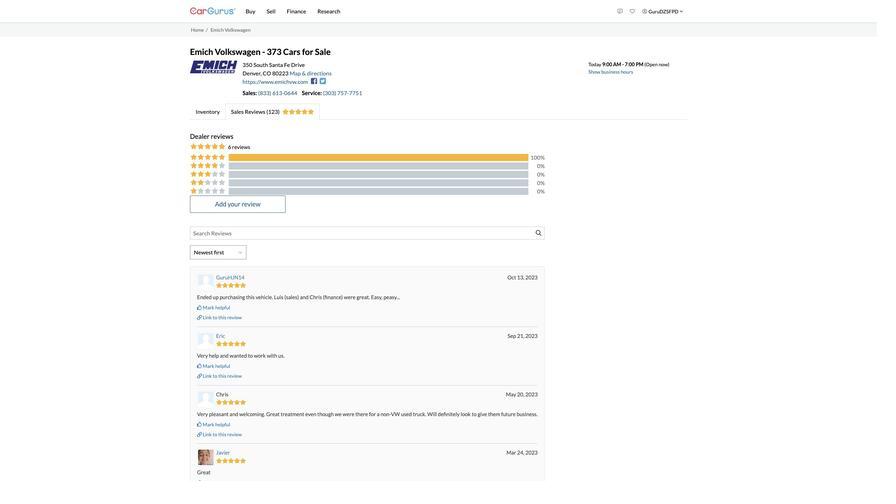 Task type: vqa. For each thing, say whether or not it's contained in the screenshot.
the topmost 63,871
no



Task type: locate. For each thing, give the bounding box(es) containing it.
0 vertical spatial mark helpful button
[[197, 304, 230, 311]]

1 vertical spatial reviews
[[232, 144, 250, 150]]

volkswagen down buy popup button
[[225, 27, 251, 33]]

1 thumbs up image from the top
[[197, 305, 202, 310]]

(open
[[645, 61, 658, 67]]

2 link to this review from the top
[[203, 373, 242, 379]]

this for welcoming.
[[218, 432, 226, 438]]

0 vertical spatial great
[[266, 411, 280, 417]]

very down chris image
[[197, 411, 208, 417]]

helpful
[[215, 305, 230, 311], [215, 363, 230, 369], [215, 422, 230, 428]]

santa
[[269, 61, 283, 68]]

0 vertical spatial mark helpful
[[203, 305, 230, 311]]

3 mark from the top
[[203, 422, 214, 428]]

menu bar
[[236, 0, 614, 23]]

1 horizontal spatial -
[[622, 61, 624, 67]]

2 vertical spatial link
[[203, 432, 212, 438]]

this
[[246, 294, 255, 300], [218, 315, 226, 321], [218, 373, 226, 379], [218, 432, 226, 438]]

&
[[302, 70, 306, 76]]

this for this
[[218, 315, 226, 321]]

link to this review button up the eric link
[[197, 314, 242, 321]]

emich
[[211, 27, 224, 33], [190, 47, 213, 57]]

very for very help and wanted to work with us.
[[197, 353, 208, 359]]

2 link to this review button from the top
[[197, 373, 242, 380]]

review for welcoming.
[[227, 432, 242, 438]]

1 mark helpful from the top
[[203, 305, 230, 311]]

2023 right "21," on the bottom right of page
[[526, 333, 538, 339]]

mark for pleasant
[[203, 422, 214, 428]]

- inside today 9:00 am - 7:00 pm (open now) show business hours
[[622, 61, 624, 67]]

2 horizontal spatial and
[[300, 294, 309, 300]]

0 vertical spatial were
[[344, 294, 356, 300]]

link image for very help and wanted to work with us.
[[197, 374, 202, 379]]

3 mark helpful button from the top
[[197, 421, 230, 428]]

link to this review up eric
[[203, 315, 242, 321]]

mark for up
[[203, 305, 214, 311]]

2 vertical spatial and
[[230, 411, 238, 417]]

link to this review down help
[[203, 373, 242, 379]]

chris left the (finance)
[[310, 294, 322, 300]]

mark helpful down help
[[203, 363, 230, 369]]

cargurus logo homepage link link
[[190, 1, 236, 21]]

helpful for help
[[215, 363, 230, 369]]

1 vertical spatial link
[[203, 373, 212, 379]]

3 link to this review button from the top
[[197, 431, 242, 438]]

373
[[267, 47, 282, 57]]

home
[[191, 27, 204, 33]]

star image
[[295, 109, 302, 115], [308, 109, 314, 115], [216, 283, 222, 288], [222, 283, 228, 288], [216, 341, 222, 347], [228, 341, 234, 347], [234, 341, 240, 347], [240, 341, 246, 347], [216, 400, 222, 405], [222, 400, 228, 405], [228, 400, 234, 405], [234, 400, 240, 405], [216, 458, 222, 464], [240, 458, 246, 464]]

3 0% from the top
[[537, 179, 545, 186]]

(833) 613-0644 link
[[258, 90, 302, 96]]

vw
[[391, 411, 400, 417]]

reviews right "6"
[[232, 144, 250, 150]]

1 link to this review from the top
[[203, 315, 242, 321]]

2 link from the top
[[203, 373, 212, 379]]

for left the sale
[[302, 47, 313, 57]]

mark helpful button
[[197, 304, 230, 311], [197, 363, 230, 370], [197, 421, 230, 428]]

show business hours button
[[589, 69, 633, 75]]

1 vertical spatial volkswagen
[[215, 47, 261, 57]]

chris
[[310, 294, 322, 300], [216, 391, 229, 398]]

2023 for sep 21, 2023
[[526, 333, 538, 339]]

-
[[262, 47, 265, 57], [622, 61, 624, 67]]

map
[[290, 70, 301, 76]]

4 2023 from the top
[[526, 450, 538, 456]]

very help and wanted to work with us.
[[197, 353, 285, 359]]

mark helpful button down help
[[197, 363, 230, 370]]

very left help
[[197, 353, 208, 359]]

review down purchasing
[[227, 315, 242, 321]]

were left "great."
[[344, 294, 356, 300]]

cargurus logo homepage link image
[[190, 1, 236, 21]]

3 helpful from the top
[[215, 422, 230, 428]]

inventory tab
[[190, 104, 225, 120]]

gurudzsfpd button
[[639, 1, 687, 21]]

1 2023 from the top
[[526, 274, 538, 281]]

up
[[213, 294, 219, 300]]

helpful for up
[[215, 305, 230, 311]]

this for wanted
[[218, 373, 226, 379]]

6
[[228, 144, 231, 150]]

2023 right 13,
[[526, 274, 538, 281]]

mark helpful for up
[[203, 305, 230, 311]]

2 0% from the top
[[537, 171, 545, 178]]

0 vertical spatial helpful
[[215, 305, 230, 311]]

(123)
[[267, 108, 280, 115]]

2 thumbs up image from the top
[[197, 364, 202, 369]]

1 vertical spatial link to this review
[[203, 373, 242, 379]]

review for this
[[227, 315, 242, 321]]

review inside 'link'
[[242, 200, 261, 208]]

2 link image from the top
[[197, 432, 202, 437]]

thumbs up image
[[197, 305, 202, 310], [197, 364, 202, 369], [197, 422, 202, 427]]

reviews up "6"
[[211, 132, 233, 140]]

and right pleasant
[[230, 411, 238, 417]]

reviews for dealer reviews
[[211, 132, 233, 140]]

1 vertical spatial link to this review button
[[197, 373, 242, 380]]

great down javier icon
[[197, 470, 211, 476]]

gurudzsfpd menu
[[614, 1, 687, 21]]

0 vertical spatial chris
[[310, 294, 322, 300]]

0 horizontal spatial chris
[[216, 391, 229, 398]]

welcoming.
[[239, 411, 265, 417]]

mark helpful for help
[[203, 363, 230, 369]]

this left the vehicle.
[[246, 294, 255, 300]]

link to this review button down help
[[197, 373, 242, 380]]

emich up emich volkswagen logo
[[190, 47, 213, 57]]

1 vertical spatial -
[[622, 61, 624, 67]]

link down help
[[203, 373, 212, 379]]

3 mark helpful from the top
[[203, 422, 230, 428]]

guruhjn14 link
[[216, 274, 245, 281]]

2 mark helpful from the top
[[203, 363, 230, 369]]

0 vertical spatial very
[[197, 353, 208, 359]]

1 mark helpful button from the top
[[197, 304, 230, 311]]

3 link from the top
[[203, 432, 212, 438]]

to left work
[[248, 353, 253, 359]]

review up javier
[[227, 432, 242, 438]]

chevron down image
[[680, 9, 684, 13], [238, 250, 242, 255]]

1 vertical spatial mark helpful
[[203, 363, 230, 369]]

denver,
[[243, 70, 262, 76]]

1 link image from the top
[[197, 374, 202, 379]]

0 vertical spatial emich
[[211, 27, 224, 33]]

link to this review up the javier link
[[203, 432, 242, 438]]

today
[[589, 61, 602, 67]]

directions
[[307, 70, 332, 76]]

1 vertical spatial link image
[[197, 432, 202, 437]]

24,
[[517, 450, 525, 456]]

star image
[[283, 109, 289, 115], [289, 109, 295, 115], [302, 109, 308, 115], [228, 283, 234, 288], [234, 283, 240, 288], [240, 283, 246, 288], [222, 341, 228, 347], [240, 400, 246, 405], [222, 458, 228, 464], [228, 458, 234, 464], [234, 458, 240, 464]]

mark down pleasant
[[203, 422, 214, 428]]

0 vertical spatial link
[[203, 315, 212, 321]]

reviews
[[211, 132, 233, 140], [232, 144, 250, 150]]

1 horizontal spatial for
[[369, 411, 376, 417]]

to
[[213, 315, 217, 321], [248, 353, 253, 359], [213, 373, 217, 379], [472, 411, 477, 417], [213, 432, 217, 438]]

link to this review button for up
[[197, 314, 242, 321]]

for left a
[[369, 411, 376, 417]]

0 vertical spatial and
[[300, 294, 309, 300]]

javier link
[[216, 450, 230, 456]]

mark helpful
[[203, 305, 230, 311], [203, 363, 230, 369], [203, 422, 230, 428]]

2 vertical spatial mark helpful button
[[197, 421, 230, 428]]

to right link image at the bottom left of page
[[213, 315, 217, 321]]

and right (sales)
[[300, 294, 309, 300]]

chris image
[[198, 392, 214, 407]]

chevron down image inside gurudzsfpd dropdown button
[[680, 9, 684, 13]]

2 mark from the top
[[203, 363, 214, 369]]

2 vertical spatial link to this review
[[203, 432, 242, 438]]

thumbs up image for very pleasant and welcoming. great treatment even though we were there for a non-vw used truck. will definitely look to give them future business.
[[197, 422, 202, 427]]

link image up chris image
[[197, 374, 202, 379]]

helpful down up
[[215, 305, 230, 311]]

buy button
[[240, 0, 261, 23]]

1 horizontal spatial and
[[230, 411, 238, 417]]

1 vertical spatial thumbs up image
[[197, 364, 202, 369]]

1 vertical spatial helpful
[[215, 363, 230, 369]]

mark
[[203, 305, 214, 311], [203, 363, 214, 369], [203, 422, 214, 428]]

/
[[206, 27, 208, 33]]

2 vertical spatial helpful
[[215, 422, 230, 428]]

were right we
[[343, 411, 355, 417]]

chris right chris image
[[216, 391, 229, 398]]

mark down help
[[203, 363, 214, 369]]

4 0% from the top
[[537, 188, 545, 195]]

2 vertical spatial link to this review button
[[197, 431, 242, 438]]

buy
[[246, 8, 255, 14]]

chevron down image up guruhjn14 link
[[238, 250, 242, 255]]

2 vertical spatial thumbs up image
[[197, 422, 202, 427]]

now)
[[659, 61, 670, 67]]

3 link to this review from the top
[[203, 432, 242, 438]]

1 horizontal spatial great
[[266, 411, 280, 417]]

2 vertical spatial mark helpful
[[203, 422, 230, 428]]

review down wanted
[[227, 373, 242, 379]]

0 vertical spatial reviews
[[211, 132, 233, 140]]

volkswagen up 350
[[215, 47, 261, 57]]

0 vertical spatial volkswagen
[[225, 27, 251, 33]]

link to this review button up the javier link
[[197, 431, 242, 438]]

3 thumbs up image from the top
[[197, 422, 202, 427]]

0 horizontal spatial chevron down image
[[238, 250, 242, 255]]

mark helpful down up
[[203, 305, 230, 311]]

1 link from the top
[[203, 315, 212, 321]]

user icon image
[[643, 9, 648, 14]]

link up javier icon
[[203, 432, 212, 438]]

sales reviews (123)
[[231, 108, 280, 115]]

13,
[[517, 274, 525, 281]]

am
[[613, 61, 621, 67]]

mark helpful down pleasant
[[203, 422, 230, 428]]

2023 right 24,
[[526, 450, 538, 456]]

thumbs up image down eric icon
[[197, 364, 202, 369]]

mark helpful button for up
[[197, 304, 230, 311]]

350 south santa fe drive denver, co 80223 map & directions
[[243, 61, 332, 76]]

2 2023 from the top
[[526, 333, 538, 339]]

treatment
[[281, 411, 304, 417]]

to left give
[[472, 411, 477, 417]]

0 vertical spatial link image
[[197, 374, 202, 379]]

2 very from the top
[[197, 411, 208, 417]]

1 horizontal spatial chris
[[310, 294, 322, 300]]

1 vertical spatial for
[[369, 411, 376, 417]]

to up the javier link
[[213, 432, 217, 438]]

to for pleasant
[[213, 432, 217, 438]]

mar 24, 2023
[[507, 450, 538, 456]]

link right link image at the bottom left of page
[[203, 315, 212, 321]]

1 vertical spatial and
[[220, 353, 229, 359]]

helpful down help
[[215, 363, 230, 369]]

sales:
[[243, 90, 257, 96]]

and
[[300, 294, 309, 300], [220, 353, 229, 359], [230, 411, 238, 417]]

1 mark from the top
[[203, 305, 214, 311]]

hours
[[621, 69, 633, 75]]

thumbs up image up link image at the bottom left of page
[[197, 305, 202, 310]]

emich volkswagen logo image
[[190, 61, 237, 73]]

0 vertical spatial -
[[262, 47, 265, 57]]

(finance)
[[323, 294, 343, 300]]

review
[[242, 200, 261, 208], [227, 315, 242, 321], [227, 373, 242, 379], [227, 432, 242, 438]]

2023 for oct 13, 2023
[[526, 274, 538, 281]]

mark helpful button down up
[[197, 304, 230, 311]]

javier
[[216, 450, 230, 456]]

1 vertical spatial chris
[[216, 391, 229, 398]]

1 vertical spatial great
[[197, 470, 211, 476]]

2023
[[526, 274, 538, 281], [526, 333, 538, 339], [526, 391, 538, 398], [526, 450, 538, 456]]

non-
[[381, 411, 391, 417]]

vehicle.
[[256, 294, 273, 300]]

0 horizontal spatial and
[[220, 353, 229, 359]]

this up eric
[[218, 315, 226, 321]]

sale
[[315, 47, 331, 57]]

0 vertical spatial thumbs up image
[[197, 305, 202, 310]]

oct
[[508, 274, 516, 281]]

link
[[203, 315, 212, 321], [203, 373, 212, 379], [203, 432, 212, 438]]

link to this review for pleasant
[[203, 432, 242, 438]]

100%
[[531, 154, 545, 161]]

0 horizontal spatial for
[[302, 47, 313, 57]]

chevron down image right gurudzsfpd
[[680, 9, 684, 13]]

- left 373
[[262, 47, 265, 57]]

tab list containing inventory
[[190, 104, 687, 120]]

1 horizontal spatial chevron down image
[[680, 9, 684, 13]]

1 0% from the top
[[537, 163, 545, 169]]

2 helpful from the top
[[215, 363, 230, 369]]

emich right /
[[211, 27, 224, 33]]

add your review link
[[190, 196, 286, 213]]

mark down ended
[[203, 305, 214, 311]]

review right your
[[242, 200, 261, 208]]

link image
[[197, 374, 202, 379], [197, 432, 202, 437]]

and for very pleasant and welcoming. great treatment even though we were there for a non-vw used truck. will definitely look to give them future business.
[[230, 411, 238, 417]]

add
[[215, 200, 227, 208]]

0 vertical spatial mark
[[203, 305, 214, 311]]

- right am
[[622, 61, 624, 67]]

1 link to this review button from the top
[[197, 314, 242, 321]]

0 vertical spatial link to this review
[[203, 315, 242, 321]]

south
[[254, 61, 268, 68]]

thumbs up image down chris image
[[197, 422, 202, 427]]

emich volkswagen - 373 cars for sale
[[190, 47, 331, 57]]

link to this review
[[203, 315, 242, 321], [203, 373, 242, 379], [203, 432, 242, 438]]

2 vertical spatial mark
[[203, 422, 214, 428]]

link image up javier icon
[[197, 432, 202, 437]]

tab list
[[190, 104, 687, 120]]

helpful down pleasant
[[215, 422, 230, 428]]

2023 right 20, on the right bottom of the page
[[526, 391, 538, 398]]

this up the javier link
[[218, 432, 226, 438]]

1 vertical spatial very
[[197, 411, 208, 417]]

2023 for may 20, 2023
[[526, 391, 538, 398]]

0 vertical spatial link to this review button
[[197, 314, 242, 321]]

3 2023 from the top
[[526, 391, 538, 398]]

0 vertical spatial chevron down image
[[680, 9, 684, 13]]

and right help
[[220, 353, 229, 359]]

a
[[377, 411, 380, 417]]

mark helpful button down pleasant
[[197, 421, 230, 428]]

2 mark helpful button from the top
[[197, 363, 230, 370]]

1 vertical spatial mark helpful button
[[197, 363, 230, 370]]

wanted
[[230, 353, 247, 359]]

today 9:00 am - 7:00 pm (open now) show business hours
[[589, 61, 670, 75]]

finance button
[[281, 0, 312, 23]]

1 very from the top
[[197, 353, 208, 359]]

fe
[[284, 61, 290, 68]]

this down help
[[218, 373, 226, 379]]

saved cars image
[[630, 9, 635, 14]]

to down help
[[213, 373, 217, 379]]

great
[[266, 411, 280, 417], [197, 470, 211, 476]]

0%
[[537, 163, 545, 169], [537, 171, 545, 178], [537, 179, 545, 186], [537, 188, 545, 195]]

your
[[228, 200, 241, 208]]

Search Reviews field
[[190, 227, 545, 240]]

very pleasant and welcoming. great treatment even though we were there for a non-vw used truck. will definitely look to give them future business.
[[197, 411, 538, 417]]

dealer reviews
[[190, 132, 233, 140]]

1 helpful from the top
[[215, 305, 230, 311]]

link image for very pleasant and welcoming. great treatment even though we were there for a non-vw used truck. will definitely look to give them future business.
[[197, 432, 202, 437]]

6 reviews
[[228, 144, 250, 150]]

1 vertical spatial mark
[[203, 363, 214, 369]]

great left treatment
[[266, 411, 280, 417]]



Task type: describe. For each thing, give the bounding box(es) containing it.
0 horizontal spatial -
[[262, 47, 265, 57]]

help
[[209, 353, 219, 359]]

javier image
[[198, 450, 214, 466]]

link image
[[197, 315, 202, 320]]

home / emich volkswagen
[[191, 27, 251, 33]]

with
[[267, 353, 277, 359]]

us.
[[278, 353, 285, 359]]

research button
[[312, 0, 346, 23]]

https://www.emichvw.com link
[[243, 78, 308, 85]]

definitely
[[438, 411, 460, 417]]

1 vertical spatial were
[[343, 411, 355, 417]]

2023 for mar 24, 2023
[[526, 450, 538, 456]]

very for very pleasant and welcoming. great treatment even though we were there for a non-vw used truck. will definitely look to give them future business.
[[197, 411, 208, 417]]

sell
[[267, 8, 276, 14]]

link to this review button for help
[[197, 373, 242, 380]]

80223
[[272, 70, 289, 76]]

dealer
[[190, 132, 210, 140]]

guruhjn14 image
[[198, 275, 214, 290]]

https://www.emichvw.com
[[243, 78, 308, 85]]

(sales)
[[284, 294, 299, 300]]

1 vertical spatial chevron down image
[[238, 250, 242, 255]]

to for up
[[213, 315, 217, 321]]

business
[[602, 69, 620, 75]]

(303)
[[323, 90, 336, 96]]

inventory
[[196, 108, 220, 115]]

eric
[[216, 333, 225, 339]]

(303) 757-7751 link
[[323, 90, 362, 96]]

sep 21, 2023
[[508, 333, 538, 339]]

mark helpful for pleasant
[[203, 422, 230, 428]]

pm
[[636, 61, 644, 67]]

them
[[488, 411, 500, 417]]

menu bar containing buy
[[236, 0, 614, 23]]

7:00
[[625, 61, 635, 67]]

link for up
[[203, 315, 212, 321]]

link to this review button for pleasant
[[197, 431, 242, 438]]

facebook - emich volkswagen image
[[311, 78, 317, 85]]

though
[[317, 411, 334, 417]]

9:00
[[602, 61, 612, 67]]

luis
[[274, 294, 283, 300]]

easy,
[[371, 294, 383, 300]]

work
[[254, 353, 266, 359]]

20,
[[517, 391, 525, 398]]

link for help
[[203, 373, 212, 379]]

gurudzsfpd
[[649, 8, 679, 14]]

cars
[[283, 47, 301, 57]]

reviews for 6 reviews
[[232, 144, 250, 150]]

pleasant
[[209, 411, 229, 417]]

link to this review for up
[[203, 315, 242, 321]]

sales: (833) 613-0644
[[243, 90, 297, 96]]

link for pleasant
[[203, 432, 212, 438]]

look
[[461, 411, 471, 417]]

gurudzsfpd menu item
[[639, 1, 687, 21]]

mark helpful button for pleasant
[[197, 421, 230, 428]]

service:
[[302, 90, 322, 96]]

eric link
[[216, 333, 225, 339]]

350
[[243, 61, 252, 68]]

1 vertical spatial emich
[[190, 47, 213, 57]]

7751
[[349, 90, 362, 96]]

guruhjn14
[[216, 274, 245, 281]]

search image
[[536, 230, 542, 236]]

ended
[[197, 294, 212, 300]]

business.
[[517, 411, 538, 417]]

co
[[263, 70, 271, 76]]

truck.
[[413, 411, 426, 417]]

and for very help and wanted to work with us.
[[220, 353, 229, 359]]

may
[[506, 391, 516, 398]]

reviews
[[245, 108, 265, 115]]

give
[[478, 411, 487, 417]]

helpful for pleasant
[[215, 422, 230, 428]]

mark for help
[[203, 363, 214, 369]]

we
[[335, 411, 342, 417]]

may 20, 2023
[[506, 391, 538, 398]]

add your review
[[215, 200, 261, 208]]

add a car review image
[[618, 9, 623, 14]]

mark helpful button for help
[[197, 363, 230, 370]]

613-
[[272, 90, 284, 96]]

service: (303) 757-7751
[[302, 90, 362, 96]]

(833)
[[258, 90, 271, 96]]

will
[[428, 411, 437, 417]]

purchasing
[[220, 294, 245, 300]]

thumbs up image for very help and wanted to work with us.
[[197, 364, 202, 369]]

great.
[[357, 294, 370, 300]]

0644
[[284, 90, 297, 96]]

research
[[318, 8, 340, 14]]

future
[[501, 411, 516, 417]]

finance
[[287, 8, 306, 14]]

used
[[401, 411, 412, 417]]

to for help
[[213, 373, 217, 379]]

link to this review for help
[[203, 373, 242, 379]]

21,
[[517, 333, 525, 339]]

thumbs up image for ended up purchasing this vehicle.  luis (sales) and chris (finance) were great.  easy, peasy...
[[197, 305, 202, 310]]

ended up purchasing this vehicle.  luis (sales) and chris (finance) were great.  easy, peasy...
[[197, 294, 400, 300]]

there
[[356, 411, 368, 417]]

review for wanted
[[227, 373, 242, 379]]

eric image
[[198, 333, 214, 349]]

peasy...
[[384, 294, 400, 300]]

0 vertical spatial for
[[302, 47, 313, 57]]

0 horizontal spatial great
[[197, 470, 211, 476]]

sep
[[508, 333, 516, 339]]

twitter - emich volkswagen image
[[320, 78, 326, 85]]

sales
[[231, 108, 244, 115]]



